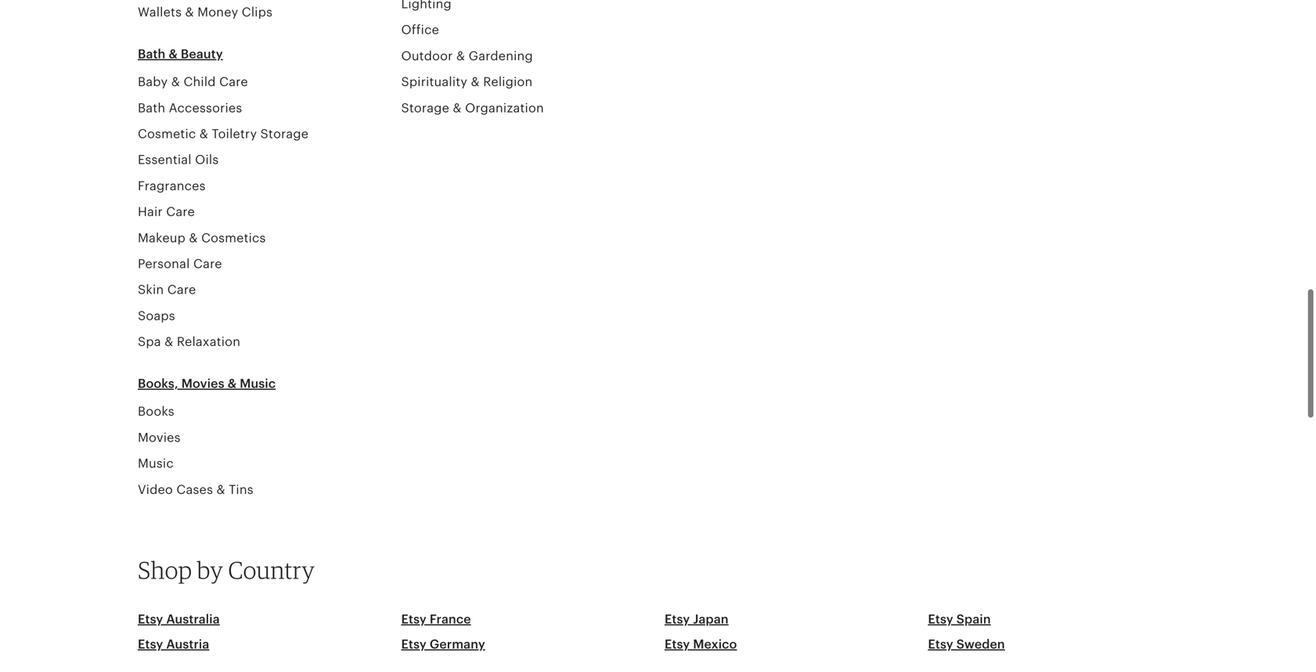 Task type: vqa. For each thing, say whether or not it's contained in the screenshot.
Cosmetic & Toiletry Storage
yes



Task type: locate. For each thing, give the bounding box(es) containing it.
movies
[[181, 377, 224, 391], [138, 431, 181, 445]]

etsy down etsy japan
[[665, 637, 690, 651]]

makeup & cosmetics
[[138, 231, 266, 245]]

books
[[138, 405, 174, 419]]

& for gardening
[[456, 49, 465, 63]]

etsy japan link
[[665, 612, 729, 626]]

essential oils link
[[138, 153, 219, 167]]

etsy sweden
[[928, 637, 1005, 651]]

beauty
[[181, 47, 223, 61]]

etsy japan
[[665, 612, 729, 626]]

care down fragrances link
[[166, 205, 195, 219]]

1 vertical spatial music
[[138, 457, 174, 471]]

care down personal care
[[167, 283, 196, 297]]

fragrances link
[[138, 179, 206, 193]]

skin care
[[138, 283, 196, 297]]

office
[[401, 23, 439, 37]]

spirituality & religion
[[401, 75, 533, 89]]

australia
[[166, 612, 220, 626]]

0 vertical spatial music
[[240, 377, 276, 391]]

1 bath from the top
[[138, 47, 166, 61]]

care down makeup & cosmetics
[[193, 257, 222, 271]]

etsy spain link
[[928, 612, 991, 626]]

2 bath from the top
[[138, 101, 165, 115]]

bath up baby
[[138, 47, 166, 61]]

0 horizontal spatial music
[[138, 457, 174, 471]]

books link
[[138, 405, 174, 419]]

music down relaxation
[[240, 377, 276, 391]]

music
[[240, 377, 276, 391], [138, 457, 174, 471]]

etsy for etsy sweden
[[928, 637, 953, 651]]

music link
[[138, 457, 174, 471]]

1 vertical spatial bath
[[138, 101, 165, 115]]

books, movies & music
[[138, 377, 276, 391]]

care
[[219, 75, 248, 89], [166, 205, 195, 219], [193, 257, 222, 271], [167, 283, 196, 297]]

& for organization
[[453, 101, 462, 115]]

& up personal care link
[[189, 231, 198, 245]]

& down accessories
[[199, 127, 208, 141]]

& down spirituality & religion
[[453, 101, 462, 115]]

bath down baby
[[138, 101, 165, 115]]

&
[[185, 5, 194, 19], [169, 47, 178, 61], [456, 49, 465, 63], [171, 75, 180, 89], [471, 75, 480, 89], [453, 101, 462, 115], [199, 127, 208, 141], [189, 231, 198, 245], [165, 335, 173, 349], [228, 377, 237, 391], [216, 483, 225, 497]]

bath & beauty
[[138, 47, 223, 61]]

etsy mexico link
[[665, 637, 737, 651]]

bath & beauty link
[[138, 47, 223, 61]]

hair care link
[[138, 205, 195, 219]]

& right baby
[[171, 75, 180, 89]]

movies down relaxation
[[181, 377, 224, 391]]

hair
[[138, 205, 163, 219]]

music up video
[[138, 457, 174, 471]]

& up storage & organization link
[[471, 75, 480, 89]]

0 vertical spatial storage
[[401, 101, 449, 115]]

movies link
[[138, 431, 181, 445]]

etsy left france
[[401, 612, 427, 626]]

etsy for etsy spain
[[928, 612, 953, 626]]

gardening
[[469, 49, 533, 63]]

spa & relaxation link
[[138, 335, 240, 349]]

& right the spa
[[165, 335, 173, 349]]

office link
[[401, 23, 439, 37]]

books,
[[138, 377, 178, 391]]

etsy left austria
[[138, 637, 163, 651]]

etsy for etsy japan
[[665, 612, 690, 626]]

organization
[[465, 101, 544, 115]]

etsy up etsy austria
[[138, 612, 163, 626]]

etsy
[[138, 612, 163, 626], [401, 612, 427, 626], [665, 612, 690, 626], [928, 612, 953, 626], [138, 637, 163, 651], [401, 637, 427, 651], [665, 637, 690, 651], [928, 637, 953, 651]]

& left money
[[185, 5, 194, 19]]

shop by country
[[138, 555, 315, 584]]

cosmetic
[[138, 127, 196, 141]]

etsy france link
[[401, 612, 471, 626]]

child
[[184, 75, 216, 89]]

etsy france
[[401, 612, 471, 626]]

etsy germany
[[401, 637, 485, 651]]

etsy left japan
[[665, 612, 690, 626]]

& up spirituality & religion link at left top
[[456, 49, 465, 63]]

etsy down etsy spain
[[928, 637, 953, 651]]

shop
[[138, 555, 192, 584]]

austria
[[166, 637, 209, 651]]

& left beauty
[[169, 47, 178, 61]]

storage
[[401, 101, 449, 115], [260, 127, 309, 141]]

wallets & money clips
[[138, 5, 273, 19]]

bath for bath & beauty
[[138, 47, 166, 61]]

etsy left spain
[[928, 612, 953, 626]]

video cases & tins
[[138, 483, 253, 497]]

japan
[[693, 612, 729, 626]]

& for child
[[171, 75, 180, 89]]

0 horizontal spatial storage
[[260, 127, 309, 141]]

care for personal care
[[193, 257, 222, 271]]

etsy for etsy germany
[[401, 637, 427, 651]]

essential oils
[[138, 153, 219, 167]]

spa
[[138, 335, 161, 349]]

& for toiletry
[[199, 127, 208, 141]]

by
[[197, 555, 223, 584]]

personal care link
[[138, 257, 222, 271]]

storage & organization
[[401, 101, 544, 115]]

etsy down etsy france link
[[401, 637, 427, 651]]

fragrances
[[138, 179, 206, 193]]

storage right toiletry
[[260, 127, 309, 141]]

1 horizontal spatial movies
[[181, 377, 224, 391]]

1 vertical spatial movies
[[138, 431, 181, 445]]

0 vertical spatial bath
[[138, 47, 166, 61]]

care for skin care
[[167, 283, 196, 297]]

movies down the "books" link
[[138, 431, 181, 445]]

sweden
[[957, 637, 1005, 651]]

storage down 'spirituality'
[[401, 101, 449, 115]]



Task type: describe. For each thing, give the bounding box(es) containing it.
care right child on the left top of the page
[[219, 75, 248, 89]]

clips
[[242, 5, 273, 19]]

etsy germany link
[[401, 637, 485, 651]]

outdoor
[[401, 49, 453, 63]]

bath for bath accessories
[[138, 101, 165, 115]]

makeup
[[138, 231, 186, 245]]

& down relaxation
[[228, 377, 237, 391]]

personal
[[138, 257, 190, 271]]

etsy austria
[[138, 637, 209, 651]]

personal care
[[138, 257, 222, 271]]

cases
[[176, 483, 213, 497]]

wallets & money clips link
[[138, 5, 273, 19]]

spirituality
[[401, 75, 467, 89]]

cosmetics
[[201, 231, 266, 245]]

etsy for etsy france
[[401, 612, 427, 626]]

0 horizontal spatial movies
[[138, 431, 181, 445]]

wallets
[[138, 5, 182, 19]]

etsy spain
[[928, 612, 991, 626]]

etsy australia link
[[138, 612, 220, 626]]

& for relaxation
[[165, 335, 173, 349]]

& for religion
[[471, 75, 480, 89]]

& for money
[[185, 5, 194, 19]]

etsy austria link
[[138, 637, 209, 651]]

skin care link
[[138, 283, 196, 297]]

religion
[[483, 75, 533, 89]]

etsy sweden link
[[928, 637, 1005, 651]]

outdoor & gardening
[[401, 49, 533, 63]]

video cases & tins link
[[138, 483, 253, 497]]

etsy australia
[[138, 612, 220, 626]]

& left tins at the bottom of page
[[216, 483, 225, 497]]

bath accessories link
[[138, 101, 242, 115]]

& for cosmetics
[[189, 231, 198, 245]]

toiletry
[[212, 127, 257, 141]]

baby & child care link
[[138, 75, 248, 89]]

skin
[[138, 283, 164, 297]]

1 horizontal spatial storage
[[401, 101, 449, 115]]

care for hair care
[[166, 205, 195, 219]]

video
[[138, 483, 173, 497]]

money
[[197, 5, 238, 19]]

cosmetic & toiletry storage
[[138, 127, 309, 141]]

soaps
[[138, 309, 175, 323]]

relaxation
[[177, 335, 240, 349]]

mexico
[[693, 637, 737, 651]]

spain
[[957, 612, 991, 626]]

soaps link
[[138, 309, 175, 323]]

spirituality & religion link
[[401, 75, 533, 89]]

etsy for etsy mexico
[[665, 637, 690, 651]]

& for beauty
[[169, 47, 178, 61]]

country
[[228, 555, 315, 584]]

accessories
[[169, 101, 242, 115]]

etsy mexico
[[665, 637, 737, 651]]

france
[[430, 612, 471, 626]]

books, movies & music link
[[138, 377, 276, 391]]

spa & relaxation
[[138, 335, 240, 349]]

etsy for etsy austria
[[138, 637, 163, 651]]

oils
[[195, 153, 219, 167]]

etsy for etsy australia
[[138, 612, 163, 626]]

bath accessories
[[138, 101, 242, 115]]

cosmetic & toiletry storage link
[[138, 127, 309, 141]]

baby
[[138, 75, 168, 89]]

outdoor & gardening link
[[401, 49, 533, 63]]

1 vertical spatial storage
[[260, 127, 309, 141]]

1 horizontal spatial music
[[240, 377, 276, 391]]

baby & child care
[[138, 75, 248, 89]]

makeup & cosmetics link
[[138, 231, 266, 245]]

storage & organization link
[[401, 101, 544, 115]]

germany
[[430, 637, 485, 651]]

hair care
[[138, 205, 195, 219]]

essential
[[138, 153, 192, 167]]

tins
[[229, 483, 253, 497]]

0 vertical spatial movies
[[181, 377, 224, 391]]



